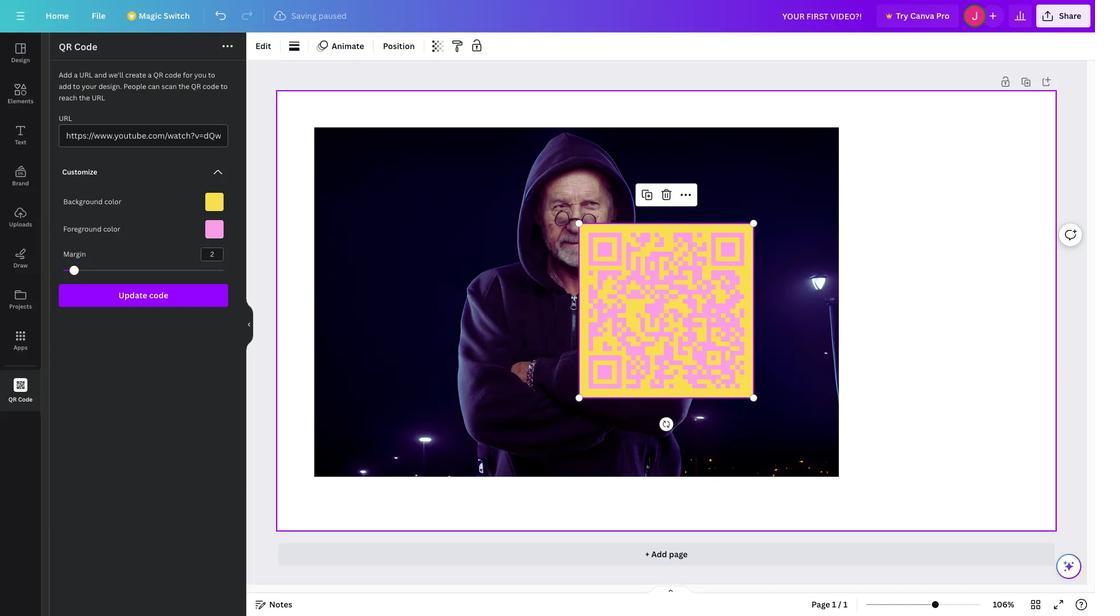 Task type: vqa. For each thing, say whether or not it's contained in the screenshot.
Magic Switch "button"
yes



Task type: describe. For each thing, give the bounding box(es) containing it.
your
[[82, 82, 97, 91]]

code inside button
[[18, 395, 33, 403]]

1 a from the left
[[74, 70, 78, 80]]

qr code inside button
[[8, 395, 33, 403]]

canva assistant image
[[1062, 560, 1076, 573]]

/
[[839, 599, 842, 610]]

apps
[[13, 343, 28, 351]]

elements button
[[0, 74, 41, 115]]

home
[[46, 10, 69, 21]]

try canva pro button
[[877, 5, 959, 27]]

qr code button
[[0, 370, 41, 411]]

1 horizontal spatial to
[[208, 70, 215, 80]]

Margin text field
[[201, 248, 223, 261]]

uploads button
[[0, 197, 41, 238]]

position button
[[379, 37, 419, 55]]

add
[[59, 82, 71, 91]]

magic switch
[[139, 10, 190, 21]]

2 horizontal spatial to
[[221, 82, 228, 91]]

try
[[896, 10, 909, 21]]

side panel tab list
[[0, 33, 41, 411]]

0 vertical spatial url
[[79, 70, 93, 80]]

uploads
[[9, 220, 32, 228]]

hide image
[[246, 297, 253, 352]]

add inside button
[[652, 549, 667, 560]]

0 vertical spatial code
[[74, 41, 97, 53]]

switch
[[164, 10, 190, 21]]

for
[[183, 70, 193, 80]]

0 vertical spatial qr code
[[59, 41, 97, 53]]

page
[[812, 599, 831, 610]]

file
[[92, 10, 106, 21]]

background color
[[63, 197, 121, 207]]

1 1 from the left
[[832, 599, 837, 610]]

106% button
[[985, 596, 1022, 614]]

+
[[645, 549, 650, 560]]

code inside button
[[149, 290, 168, 301]]

+ add page
[[645, 549, 688, 560]]

brand
[[12, 179, 29, 187]]

edit button
[[251, 37, 276, 55]]

customize button
[[59, 161, 228, 184]]

file button
[[83, 5, 115, 27]]

Design title text field
[[774, 5, 872, 27]]

page 1 / 1
[[812, 599, 848, 610]]

color for foreground color
[[103, 224, 120, 234]]

notes button
[[251, 596, 297, 614]]

color for background color
[[104, 197, 121, 207]]

page
[[669, 549, 688, 560]]

qr inside button
[[8, 395, 17, 403]]

foreground color
[[63, 224, 120, 234]]

magic
[[139, 10, 162, 21]]

0 horizontal spatial the
[[79, 93, 90, 103]]

we'll
[[109, 70, 124, 80]]

animate
[[332, 41, 364, 51]]



Task type: locate. For each thing, give the bounding box(es) containing it.
1 vertical spatial the
[[79, 93, 90, 103]]

to right you
[[208, 70, 215, 80]]

projects
[[9, 302, 32, 310]]

you
[[194, 70, 207, 80]]

code up scan
[[165, 70, 181, 80]]

1 horizontal spatial code
[[74, 41, 97, 53]]

text
[[15, 138, 26, 146]]

add a url and we'll create a qr code for you to add to your design. people can scan the qr code to reach the url
[[59, 70, 228, 103]]

1 horizontal spatial add
[[652, 549, 667, 560]]

the
[[179, 82, 190, 91], [79, 93, 90, 103]]

main menu bar
[[0, 0, 1096, 33]]

can
[[148, 82, 160, 91]]

code
[[74, 41, 97, 53], [18, 395, 33, 403]]

foreground
[[63, 224, 102, 234]]

1 horizontal spatial the
[[179, 82, 190, 91]]

1 horizontal spatial a
[[148, 70, 152, 80]]

code down you
[[203, 82, 219, 91]]

0 horizontal spatial add
[[59, 70, 72, 80]]

add right +
[[652, 549, 667, 560]]

1 vertical spatial code
[[203, 82, 219, 91]]

qr code down apps
[[8, 395, 33, 403]]

qr code up and
[[59, 41, 97, 53]]

2 vertical spatial url
[[59, 114, 72, 123]]

1 vertical spatial code
[[18, 395, 33, 403]]

text button
[[0, 115, 41, 156]]

color right background
[[104, 197, 121, 207]]

background
[[63, 197, 103, 207]]

edit
[[256, 41, 271, 51]]

brand button
[[0, 156, 41, 197]]

share button
[[1037, 5, 1091, 27]]

2 1 from the left
[[844, 599, 848, 610]]

2 a from the left
[[148, 70, 152, 80]]

paused
[[319, 10, 347, 21]]

customize
[[62, 167, 97, 177]]

0 horizontal spatial to
[[73, 82, 80, 91]]

1
[[832, 599, 837, 610], [844, 599, 848, 610]]

url up your
[[79, 70, 93, 80]]

code
[[165, 70, 181, 80], [203, 82, 219, 91], [149, 290, 168, 301]]

url down your
[[92, 93, 105, 103]]

0 horizontal spatial code
[[18, 395, 33, 403]]

0 horizontal spatial a
[[74, 70, 78, 80]]

notes
[[269, 599, 292, 610]]

apps button
[[0, 320, 41, 361]]

qr up can
[[153, 70, 163, 80]]

to right add
[[73, 82, 80, 91]]

share
[[1060, 10, 1082, 21]]

to
[[208, 70, 215, 80], [73, 82, 80, 91], [221, 82, 228, 91]]

and
[[94, 70, 107, 80]]

people
[[124, 82, 146, 91]]

2 vertical spatial code
[[149, 290, 168, 301]]

home link
[[37, 5, 78, 27]]

0 vertical spatial color
[[104, 197, 121, 207]]

magic switch button
[[119, 5, 199, 27]]

#ffd951 image
[[205, 193, 224, 211]]

1 left /
[[832, 599, 837, 610]]

qr
[[59, 41, 72, 53], [153, 70, 163, 80], [191, 82, 201, 91], [8, 395, 17, 403]]

elements
[[8, 97, 34, 105]]

draw
[[13, 261, 28, 269]]

a
[[74, 70, 78, 80], [148, 70, 152, 80]]

1 horizontal spatial 1
[[844, 599, 848, 610]]

0 vertical spatial add
[[59, 70, 72, 80]]

try canva pro
[[896, 10, 950, 21]]

design
[[11, 56, 30, 64]]

the down the for in the left top of the page
[[179, 82, 190, 91]]

update code button
[[59, 284, 228, 307]]

0 vertical spatial code
[[165, 70, 181, 80]]

code down apps
[[18, 395, 33, 403]]

saving paused status
[[269, 9, 353, 23]]

show pages image
[[644, 585, 698, 595]]

#fda3e6 image
[[205, 220, 224, 239]]

0 vertical spatial the
[[179, 82, 190, 91]]

design button
[[0, 33, 41, 74]]

create
[[125, 70, 146, 80]]

qr down apps
[[8, 395, 17, 403]]

add up add
[[59, 70, 72, 80]]

1 vertical spatial color
[[103, 224, 120, 234]]

Enter URL text field
[[66, 125, 221, 147]]

pro
[[937, 10, 950, 21]]

color
[[104, 197, 121, 207], [103, 224, 120, 234]]

a up can
[[148, 70, 152, 80]]

code up and
[[74, 41, 97, 53]]

add inside add a url and we'll create a qr code for you to add to your design. people can scan the qr code to reach the url
[[59, 70, 72, 80]]

reach
[[59, 93, 77, 103]]

106%
[[993, 599, 1015, 610]]

margin
[[63, 249, 86, 259]]

to right scan
[[221, 82, 228, 91]]

qr down you
[[191, 82, 201, 91]]

update
[[119, 290, 147, 301]]

url down "reach"
[[59, 114, 72, 123]]

+ add page button
[[278, 543, 1055, 566]]

qr code
[[59, 41, 97, 53], [8, 395, 33, 403]]

0 horizontal spatial qr code
[[8, 395, 33, 403]]

0 horizontal spatial 1
[[832, 599, 837, 610]]

scan
[[162, 82, 177, 91]]

canva
[[911, 10, 935, 21]]

the down your
[[79, 93, 90, 103]]

code right the update
[[149, 290, 168, 301]]

1 vertical spatial add
[[652, 549, 667, 560]]

color right foreground
[[103, 224, 120, 234]]

draw button
[[0, 238, 41, 279]]

add
[[59, 70, 72, 80], [652, 549, 667, 560]]

1 horizontal spatial qr code
[[59, 41, 97, 53]]

saving
[[291, 10, 317, 21]]

animate button
[[313, 37, 369, 55]]

1 vertical spatial url
[[92, 93, 105, 103]]

1 right /
[[844, 599, 848, 610]]

update code
[[119, 290, 168, 301]]

projects button
[[0, 279, 41, 320]]

design.
[[99, 82, 122, 91]]

qr down home link at left
[[59, 41, 72, 53]]

a up "reach"
[[74, 70, 78, 80]]

1 vertical spatial qr code
[[8, 395, 33, 403]]

position
[[383, 41, 415, 51]]

url
[[79, 70, 93, 80], [92, 93, 105, 103], [59, 114, 72, 123]]

saving paused
[[291, 10, 347, 21]]



